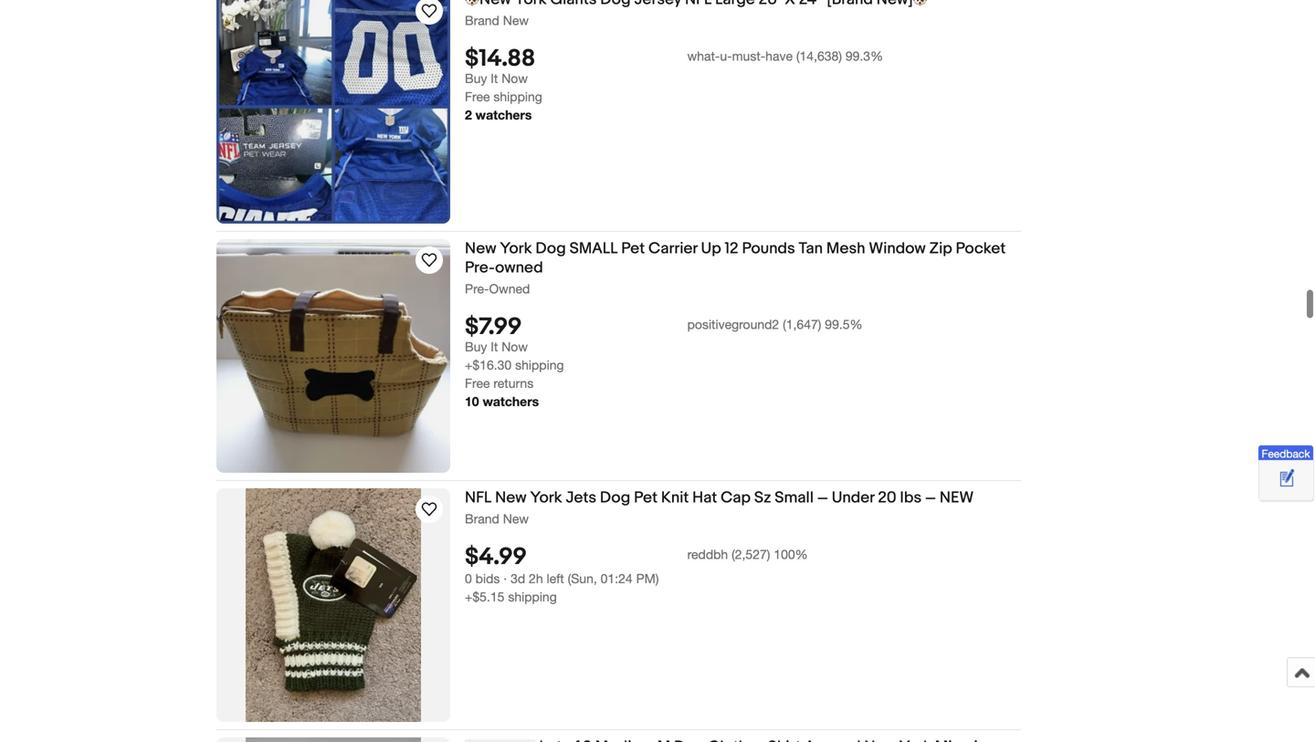Task type: vqa. For each thing, say whether or not it's contained in the screenshot.
1st Now from the top of the page
yes



Task type: locate. For each thing, give the bounding box(es) containing it.
1 vertical spatial free
[[465, 376, 490, 391]]

brand inside nfl new york jets dog pet knit hat cap sz small — under 20 lbs — new brand new
[[465, 512, 500, 527]]

buy up 2
[[465, 71, 487, 86]]

tan
[[799, 239, 823, 259]]

hat
[[693, 489, 717, 508]]

1 vertical spatial dog
[[600, 489, 631, 508]]

1 vertical spatial now
[[502, 340, 528, 355]]

+$16.30
[[465, 358, 512, 373]]

brand
[[465, 13, 500, 28], [465, 512, 500, 527]]

0 vertical spatial dog
[[536, 239, 566, 259]]

now inside what-u-must-have (14,638) 99.3% buy it now free shipping 2 watchers
[[502, 71, 528, 86]]

free
[[465, 89, 490, 104], [465, 376, 490, 391]]

heading
[[465, 0, 928, 9], [465, 738, 978, 743]]

1 vertical spatial pre-
[[465, 281, 489, 296]]

pet right small
[[621, 239, 645, 259]]

have
[[766, 49, 793, 64]]

it inside positiveground2 (1,647) 99.5% buy it now +$16.30 shipping free returns 10 watchers
[[491, 340, 498, 355]]

1 now from the top
[[502, 71, 528, 86]]

pounds
[[742, 239, 795, 259]]

what-
[[688, 49, 720, 64]]

1 pre- from the top
[[465, 259, 495, 278]]

carrier
[[649, 239, 698, 259]]

it down brand new
[[491, 71, 498, 86]]

0 vertical spatial shipping
[[494, 89, 542, 104]]

free up "10"
[[465, 376, 490, 391]]

brand down nfl
[[465, 512, 500, 527]]

brand up $14.88
[[465, 13, 500, 28]]

brand new
[[465, 13, 529, 28]]

cap
[[721, 489, 751, 508]]

3d
[[511, 572, 525, 587]]

1 horizontal spatial dog
[[600, 489, 631, 508]]

lot of 3 medium m dog clothes shirt apparel new york miami  tiedye pink new image
[[246, 738, 421, 743]]

watch 🐶new york giants dog jersey nfl large 20"x 24" [brand new]🐶 image
[[418, 0, 440, 22]]

1 vertical spatial it
[[491, 340, 498, 355]]

01:24
[[601, 572, 633, 587]]

up
[[701, 239, 721, 259]]

1 horizontal spatial —
[[925, 489, 936, 508]]

it up +$16.30
[[491, 340, 498, 355]]

positiveground2 (1,647) 99.5% buy it now +$16.30 shipping free returns 10 watchers
[[465, 317, 863, 409]]

0 vertical spatial heading
[[465, 0, 928, 9]]

1 vertical spatial york
[[530, 489, 562, 508]]

now down brand new
[[502, 71, 528, 86]]

dog right jets
[[600, 489, 631, 508]]

2 it from the top
[[491, 340, 498, 355]]

pet left knit
[[634, 489, 658, 508]]

—
[[817, 489, 828, 508], [925, 489, 936, 508]]

pet inside new york dog small pet carrier up 12 pounds tan mesh window zip pocket pre-owned pre-owned
[[621, 239, 645, 259]]

reddbh
[[688, 547, 728, 562]]

reddbh (2,527) 100% 0 bids · 3d 2h left (sun, 01:24 pm) +$5.15 shipping
[[465, 547, 808, 605]]

shipping inside positiveground2 (1,647) 99.5% buy it now +$16.30 shipping free returns 10 watchers
[[515, 358, 564, 373]]

1 free from the top
[[465, 89, 490, 104]]

york up owned
[[500, 239, 532, 259]]

shipping down 2h in the left bottom of the page
[[508, 590, 557, 605]]

pre- up owned
[[465, 259, 495, 278]]

mesh
[[827, 239, 866, 259]]

it
[[491, 71, 498, 86], [491, 340, 498, 355]]

new up owned
[[465, 239, 497, 259]]

new up $14.88
[[503, 13, 529, 28]]

0 vertical spatial pet
[[621, 239, 645, 259]]

watch nfl new york jets dog pet knit hat cap sz small — under 20 lbs — new image
[[418, 499, 440, 521]]

new york dog small pet carrier up 12 pounds tan mesh window zip pocket pre-owned image
[[217, 239, 450, 473]]

shipping inside the reddbh (2,527) 100% 0 bids · 3d 2h left (sun, 01:24 pm) +$5.15 shipping
[[508, 590, 557, 605]]

buy
[[465, 71, 487, 86], [465, 340, 487, 355]]

1 heading from the top
[[465, 0, 928, 9]]

1 vertical spatial buy
[[465, 340, 487, 355]]

watch new york dog small pet carrier up 12 pounds tan mesh window zip pocket pre-owned image
[[418, 249, 440, 271]]

+$5.15
[[465, 590, 505, 605]]

0 vertical spatial pre-
[[465, 259, 495, 278]]

shipping
[[494, 89, 542, 104], [515, 358, 564, 373], [508, 590, 557, 605]]

0 vertical spatial now
[[502, 71, 528, 86]]

must-
[[732, 49, 766, 64]]

watchers inside what-u-must-have (14,638) 99.3% buy it now free shipping 2 watchers
[[476, 108, 532, 123]]

0 vertical spatial free
[[465, 89, 490, 104]]

·
[[504, 572, 507, 587]]

2 heading from the top
[[465, 738, 978, 743]]

dog left small
[[536, 239, 566, 259]]

pre-
[[465, 259, 495, 278], [465, 281, 489, 296]]

york inside new york dog small pet carrier up 12 pounds tan mesh window zip pocket pre-owned pre-owned
[[500, 239, 532, 259]]

2 vertical spatial shipping
[[508, 590, 557, 605]]

0 vertical spatial it
[[491, 71, 498, 86]]

0 vertical spatial york
[[500, 239, 532, 259]]

1 buy from the top
[[465, 71, 487, 86]]

0 vertical spatial brand
[[465, 13, 500, 28]]

2 brand from the top
[[465, 512, 500, 527]]

2h
[[529, 572, 543, 587]]

dog
[[536, 239, 566, 259], [600, 489, 631, 508]]

nfl new york jets dog pet knit hat cap sz small — under 20 lbs — new link
[[465, 489, 1021, 511]]

knit
[[661, 489, 689, 508]]

nfl new york jets dog pet knit hat cap sz small — under 20 lbs — new heading
[[465, 489, 974, 508]]

buy inside what-u-must-have (14,638) 99.3% buy it now free shipping 2 watchers
[[465, 71, 487, 86]]

york left jets
[[530, 489, 562, 508]]

left
[[547, 572, 564, 587]]

york inside nfl new york jets dog pet knit hat cap sz small — under 20 lbs — new brand new
[[530, 489, 562, 508]]

pre- up $7.99
[[465, 281, 489, 296]]

new
[[940, 489, 974, 508]]

1 vertical spatial pet
[[634, 489, 658, 508]]

free up 2
[[465, 89, 490, 104]]

watchers
[[476, 108, 532, 123], [483, 394, 539, 409]]

pet inside nfl new york jets dog pet knit hat cap sz small — under 20 lbs — new brand new
[[634, 489, 658, 508]]

pm)
[[636, 572, 659, 587]]

1 vertical spatial brand
[[465, 512, 500, 527]]

watchers right 2
[[476, 108, 532, 123]]

sz
[[754, 489, 771, 508]]

— right small at the bottom
[[817, 489, 828, 508]]

now up +$16.30
[[502, 340, 528, 355]]

zip
[[930, 239, 953, 259]]

feedback
[[1262, 447, 1310, 460]]

pocket
[[956, 239, 1006, 259]]

watchers inside positiveground2 (1,647) 99.5% buy it now +$16.30 shipping free returns 10 watchers
[[483, 394, 539, 409]]

pet
[[621, 239, 645, 259], [634, 489, 658, 508]]

1 vertical spatial heading
[[465, 738, 978, 743]]

2 now from the top
[[502, 340, 528, 355]]

(14,638)
[[796, 49, 842, 64]]

dog inside nfl new york jets dog pet knit hat cap sz small — under 20 lbs — new brand new
[[600, 489, 631, 508]]

0 vertical spatial watchers
[[476, 108, 532, 123]]

buy up +$16.30
[[465, 340, 487, 355]]

shipping up returns
[[515, 358, 564, 373]]

new
[[503, 13, 529, 28], [465, 239, 497, 259], [495, 489, 527, 508], [503, 512, 529, 527]]

0 horizontal spatial —
[[817, 489, 828, 508]]

owned
[[489, 281, 530, 296]]

0 vertical spatial buy
[[465, 71, 487, 86]]

watchers down returns
[[483, 394, 539, 409]]

99.3%
[[846, 49, 883, 64]]

new york dog small pet carrier up 12 pounds tan mesh window zip pocket pre-owned heading
[[465, 239, 1006, 278]]

— right lbs
[[925, 489, 936, 508]]

1 vertical spatial watchers
[[483, 394, 539, 409]]

0 horizontal spatial dog
[[536, 239, 566, 259]]

2 — from the left
[[925, 489, 936, 508]]

york
[[500, 239, 532, 259], [530, 489, 562, 508]]

1 it from the top
[[491, 71, 498, 86]]

shipping down $14.88
[[494, 89, 542, 104]]

now
[[502, 71, 528, 86], [502, 340, 528, 355]]

10
[[465, 394, 479, 409]]

$4.99
[[465, 544, 527, 572]]

1 vertical spatial shipping
[[515, 358, 564, 373]]

2 free from the top
[[465, 376, 490, 391]]

lbs
[[900, 489, 922, 508]]

2 buy from the top
[[465, 340, 487, 355]]



Task type: describe. For each thing, give the bounding box(es) containing it.
2
[[465, 108, 472, 123]]

2 pre- from the top
[[465, 281, 489, 296]]

nfl new york jets dog pet knit hat cap sz small — under 20 lbs — new image
[[246, 489, 421, 723]]

dog inside new york dog small pet carrier up 12 pounds tan mesh window zip pocket pre-owned pre-owned
[[536, 239, 566, 259]]

new york dog small pet carrier up 12 pounds tan mesh window zip pocket pre-owned link
[[465, 239, 1021, 281]]

nfl new york jets dog pet knit hat cap sz small — under 20 lbs — new brand new
[[465, 489, 974, 527]]

returns
[[494, 376, 534, 391]]

small
[[570, 239, 618, 259]]

free inside what-u-must-have (14,638) 99.3% buy it now free shipping 2 watchers
[[465, 89, 490, 104]]

shipping inside what-u-must-have (14,638) 99.3% buy it now free shipping 2 watchers
[[494, 89, 542, 104]]

it inside what-u-must-have (14,638) 99.3% buy it now free shipping 2 watchers
[[491, 71, 498, 86]]

window
[[869, 239, 926, 259]]

jets
[[566, 489, 597, 508]]

u-
[[720, 49, 732, 64]]

100%
[[774, 547, 808, 562]]

under
[[832, 489, 875, 508]]

12
[[725, 239, 739, 259]]

new right nfl
[[495, 489, 527, 508]]

(2,527)
[[732, 547, 770, 562]]

positiveground2
[[688, 317, 779, 332]]

0
[[465, 572, 472, 587]]

nfl
[[465, 489, 492, 508]]

now inside positiveground2 (1,647) 99.5% buy it now +$16.30 shipping free returns 10 watchers
[[502, 340, 528, 355]]

1 — from the left
[[817, 489, 828, 508]]

owned
[[495, 259, 543, 278]]

small
[[775, 489, 814, 508]]

$7.99
[[465, 314, 522, 342]]

new york dog small pet carrier up 12 pounds tan mesh window zip pocket pre-owned pre-owned
[[465, 239, 1006, 296]]

1 brand from the top
[[465, 13, 500, 28]]

what-u-must-have (14,638) 99.3% buy it now free shipping 2 watchers
[[465, 49, 883, 123]]

(sun,
[[568, 572, 597, 587]]

🐶new york giants dog jersey nfl large 20"x 24" [brand new]🐶 image
[[217, 0, 450, 224]]

new inside new york dog small pet carrier up 12 pounds tan mesh window zip pocket pre-owned pre-owned
[[465, 239, 497, 259]]

new up $4.99
[[503, 512, 529, 527]]

bids
[[476, 572, 500, 587]]

free inside positiveground2 (1,647) 99.5% buy it now +$16.30 shipping free returns 10 watchers
[[465, 376, 490, 391]]

20
[[878, 489, 897, 508]]

(1,647)
[[783, 317, 822, 332]]

$14.88
[[465, 45, 535, 73]]

buy inside positiveground2 (1,647) 99.5% buy it now +$16.30 shipping free returns 10 watchers
[[465, 340, 487, 355]]

99.5%
[[825, 317, 863, 332]]



